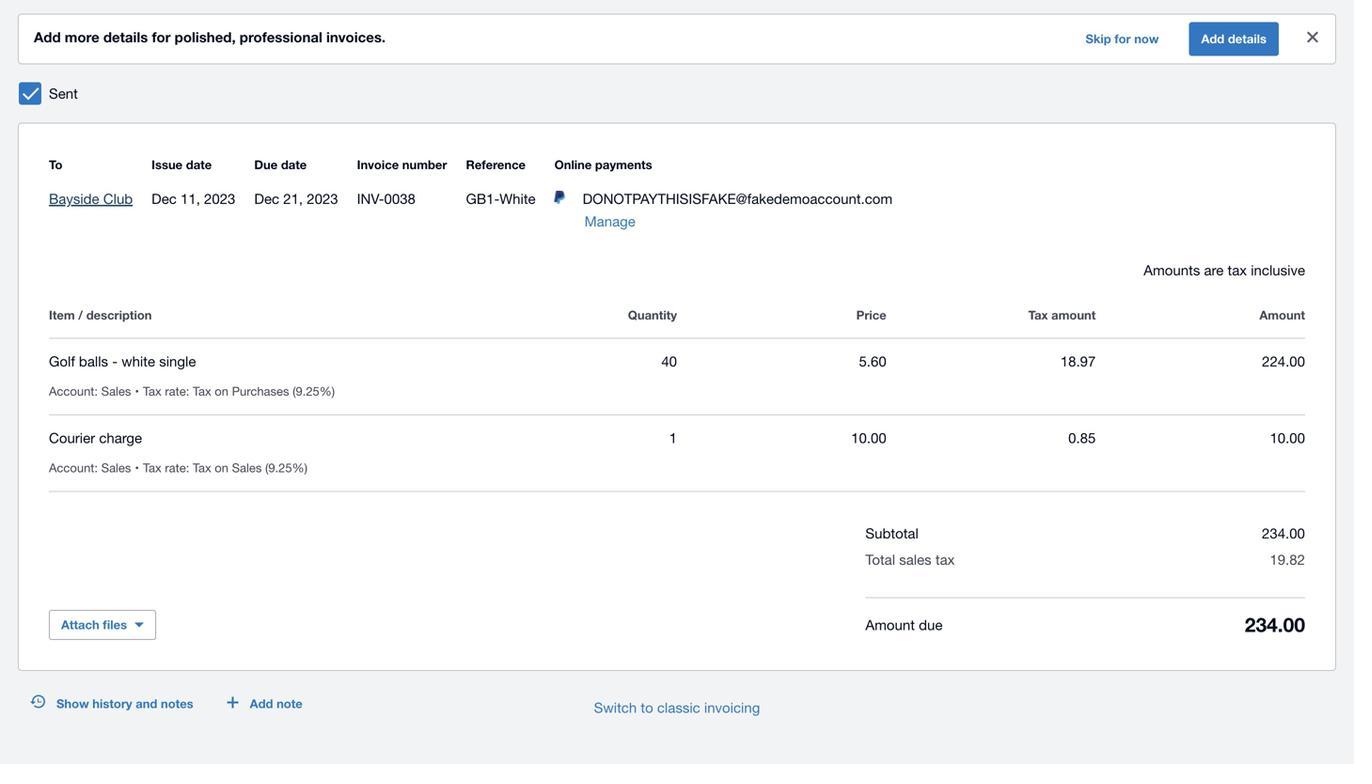 Task type: vqa. For each thing, say whether or not it's contained in the screenshot.
top 'DRAG AND DROP LINE' image
no



Task type: locate. For each thing, give the bounding box(es) containing it.
for
[[152, 29, 171, 46], [1115, 32, 1131, 46]]

cell down the golf balls - white single cell
[[143, 384, 343, 399]]

1 horizontal spatial add
[[250, 697, 273, 712]]

row containing golf balls - white single
[[49, 339, 1306, 416]]

row containing item / description
[[49, 304, 1306, 338]]

add for add details
[[1202, 32, 1225, 46]]

10.00 down 224.00
[[1270, 430, 1306, 446]]

224.00 cell
[[1096, 350, 1306, 373]]

row
[[49, 304, 1306, 338], [49, 339, 1306, 416], [49, 416, 1306, 492]]

date for 21,
[[281, 158, 307, 172]]

tax
[[1029, 308, 1049, 323], [143, 384, 162, 399], [193, 384, 211, 399], [143, 461, 162, 476], [193, 461, 211, 476]]

0 horizontal spatial 10.00 cell
[[677, 427, 887, 450]]

0 horizontal spatial 10.00
[[852, 430, 887, 446]]

1 vertical spatial tax
[[936, 552, 955, 568]]

0 horizontal spatial 2023
[[204, 191, 236, 207]]

0038
[[384, 191, 416, 207]]

account
[[49, 384, 94, 399], [49, 461, 94, 476]]

account : sales down balls
[[49, 384, 131, 399]]

amounts are tax inclusive
[[1144, 262, 1306, 278]]

attach files button
[[49, 611, 156, 641]]

sent
[[49, 85, 78, 102]]

rate down courier charge cell
[[165, 461, 186, 476]]

row up 40
[[49, 304, 1306, 338]]

1 vertical spatial (9.25%)
[[265, 461, 308, 476]]

rate
[[165, 384, 186, 399], [165, 461, 186, 476]]

1 horizontal spatial amount
[[1260, 308, 1306, 323]]

2 dec from the left
[[254, 191, 279, 207]]

1 10.00 cell from the left
[[677, 427, 887, 450]]

add for add note
[[250, 697, 273, 712]]

1 horizontal spatial details
[[1228, 32, 1267, 46]]

details right the more
[[103, 29, 148, 46]]

2 rate from the top
[[165, 461, 186, 476]]

234.00
[[1263, 525, 1306, 542], [1245, 613, 1306, 637]]

dec
[[152, 191, 177, 207], [254, 191, 279, 207]]

golf
[[49, 353, 75, 370]]

1 2023 from the left
[[204, 191, 236, 207]]

row up 1
[[49, 339, 1306, 416]]

tax
[[1228, 262, 1247, 278], [936, 552, 955, 568]]

10.00 cell down 5.60 cell
[[677, 427, 887, 450]]

1 vertical spatial account
[[49, 461, 94, 476]]

cell down balls
[[49, 384, 143, 399]]

2 horizontal spatial add
[[1202, 32, 1225, 46]]

0 horizontal spatial date
[[186, 158, 212, 172]]

2023 for dec 11, 2023
[[204, 191, 236, 207]]

1 dec from the left
[[152, 191, 177, 207]]

total sales tax
[[866, 552, 955, 568]]

2 2023 from the left
[[307, 191, 338, 207]]

quantity
[[628, 308, 677, 323]]

0 vertical spatial rate
[[165, 384, 186, 399]]

for left now
[[1115, 32, 1131, 46]]

table
[[49, 282, 1306, 492]]

(9.25%)
[[293, 384, 335, 399], [265, 461, 308, 476]]

row group containing golf balls - white single
[[49, 338, 1306, 492]]

date right issue
[[186, 158, 212, 172]]

1 horizontal spatial tax
[[1228, 262, 1247, 278]]

1 vertical spatial rate
[[165, 461, 186, 476]]

single
[[159, 353, 196, 370]]

add left the more
[[34, 29, 61, 46]]

on left purchases
[[215, 384, 229, 399]]

0 vertical spatial account : sales
[[49, 384, 131, 399]]

0 horizontal spatial tax
[[936, 552, 955, 568]]

sales down charge
[[101, 461, 131, 476]]

now
[[1135, 32, 1159, 46]]

sales for charge
[[101, 461, 131, 476]]

for left polished,
[[152, 29, 171, 46]]

-
[[112, 353, 118, 370]]

more
[[65, 29, 99, 46]]

(9.25%) for golf balls - white single
[[293, 384, 335, 399]]

add inside button
[[1202, 32, 1225, 46]]

1 horizontal spatial 10.00
[[1270, 430, 1306, 446]]

on for courier charge
[[215, 461, 229, 476]]

date
[[186, 158, 212, 172], [281, 158, 307, 172]]

on
[[215, 384, 229, 399], [215, 461, 229, 476]]

add more details for polished, professional invoices. status
[[19, 15, 1336, 64]]

add note
[[250, 697, 303, 712]]

: down courier charge
[[94, 461, 98, 476]]

dec 21, 2023
[[254, 191, 338, 207]]

0 horizontal spatial dec
[[152, 191, 177, 207]]

amount column header
[[1096, 304, 1306, 327]]

amount down inclusive
[[1260, 308, 1306, 323]]

row group
[[49, 338, 1306, 492]]

1 10.00 from the left
[[852, 430, 887, 446]]

account : sales
[[49, 384, 131, 399], [49, 461, 131, 476]]

amount due
[[866, 617, 943, 633]]

1 vertical spatial 234.00
[[1245, 613, 1306, 637]]

1 account : sales from the top
[[49, 384, 131, 399]]

0 vertical spatial amount
[[1260, 308, 1306, 323]]

sales
[[101, 384, 131, 399], [101, 461, 131, 476], [232, 461, 262, 476]]

10.00 cell
[[677, 427, 887, 450], [1096, 427, 1306, 450]]

10.00
[[852, 430, 887, 446], [1270, 430, 1306, 446]]

tax right sales
[[936, 552, 955, 568]]

1 horizontal spatial 2023
[[307, 191, 338, 207]]

tax inside tax amount column header
[[1029, 308, 1049, 323]]

2 on from the top
[[215, 461, 229, 476]]

add
[[34, 29, 61, 46], [1202, 32, 1225, 46], [250, 697, 273, 712]]

amount inside column header
[[1260, 308, 1306, 323]]

amount for amount due
[[866, 617, 915, 633]]

bayside
[[49, 191, 99, 207]]

total
[[866, 552, 896, 568]]

price column header
[[677, 304, 887, 327]]

1 date from the left
[[186, 158, 212, 172]]

switch
[[594, 700, 637, 716]]

account : sales down courier charge
[[49, 461, 131, 476]]

sales down -
[[101, 384, 131, 399]]

inv-0038
[[357, 191, 416, 207]]

2 account from the top
[[49, 461, 94, 476]]

(9.25%) for courier charge
[[265, 461, 308, 476]]

payments
[[595, 158, 652, 172]]

tax right are at top
[[1228, 262, 1247, 278]]

polished,
[[175, 29, 236, 46]]

row for sales
[[49, 339, 1306, 416]]

2023 right 11,
[[204, 191, 236, 207]]

description
[[86, 308, 152, 323]]

to
[[49, 158, 63, 172]]

0 horizontal spatial add
[[34, 29, 61, 46]]

row containing courier charge
[[49, 416, 1306, 492]]

online payments
[[555, 158, 652, 172]]

1 vertical spatial on
[[215, 461, 229, 476]]

date right due
[[281, 158, 307, 172]]

manage link
[[555, 210, 893, 233]]

add inside button
[[250, 697, 273, 712]]

manage
[[585, 213, 636, 230]]

2023
[[204, 191, 236, 207], [307, 191, 338, 207]]

bayside club link
[[49, 191, 133, 207]]

2 row from the top
[[49, 339, 1306, 416]]

1 rate from the top
[[165, 384, 186, 399]]

tax for tax amount
[[1029, 308, 1049, 323]]

row for 10.00
[[49, 304, 1306, 338]]

1 on from the top
[[215, 384, 229, 399]]

1 horizontal spatial for
[[1115, 32, 1131, 46]]

2023 right 21,
[[307, 191, 338, 207]]

dec left 21,
[[254, 191, 279, 207]]

234.00 up 19.82
[[1263, 525, 1306, 542]]

1 horizontal spatial dec
[[254, 191, 279, 207]]

gb1-
[[466, 191, 500, 207]]

purchases
[[232, 384, 289, 399]]

show
[[56, 697, 89, 712]]

10.00 cell down 224.00 cell
[[1096, 427, 1306, 450]]

add for add more details for polished, professional invoices.
[[34, 29, 61, 46]]

show history and notes
[[56, 697, 193, 712]]

2 date from the left
[[281, 158, 307, 172]]

tax for tax rate : tax on sales (9.25%)
[[143, 461, 162, 476]]

2023 for dec 21, 2023
[[307, 191, 338, 207]]

account down golf
[[49, 384, 94, 399]]

:
[[94, 384, 98, 399], [186, 384, 189, 399], [94, 461, 98, 476], [186, 461, 189, 476]]

(9.25%) right purchases
[[293, 384, 335, 399]]

2 10.00 from the left
[[1270, 430, 1306, 446]]

online
[[555, 158, 592, 172]]

account for golf
[[49, 384, 94, 399]]

charge
[[99, 430, 142, 446]]

add right now
[[1202, 32, 1225, 46]]

rate down single
[[165, 384, 186, 399]]

2 account : sales from the top
[[49, 461, 131, 476]]

add left "note"
[[250, 697, 273, 712]]

10.00 down 5.60
[[852, 430, 887, 446]]

1 vertical spatial account : sales
[[49, 461, 131, 476]]

issue
[[152, 158, 183, 172]]

234.00 down 19.82
[[1245, 613, 1306, 637]]

1 cell
[[468, 427, 677, 450]]

to
[[641, 700, 654, 716]]

0 vertical spatial account
[[49, 384, 94, 399]]

(9.25%) down courier charge cell
[[265, 461, 308, 476]]

switch to classic invoicing button
[[579, 690, 775, 727]]

amount left due
[[866, 617, 915, 633]]

tax amount
[[1029, 308, 1096, 323]]

1 row from the top
[[49, 304, 1306, 338]]

details inside button
[[1228, 32, 1267, 46]]

1 account from the top
[[49, 384, 94, 399]]

1 vertical spatial amount
[[866, 617, 915, 633]]

0 vertical spatial on
[[215, 384, 229, 399]]

18.97
[[1061, 353, 1096, 370]]

0 vertical spatial tax
[[1228, 262, 1247, 278]]

amount
[[1260, 308, 1306, 323], [866, 617, 915, 633]]

1 horizontal spatial date
[[281, 158, 307, 172]]

cell
[[49, 384, 143, 399], [143, 384, 343, 399], [49, 461, 143, 476], [143, 461, 315, 476]]

0 horizontal spatial amount
[[866, 617, 915, 633]]

11,
[[181, 191, 200, 207]]

on down courier charge cell
[[215, 461, 229, 476]]

professional
[[240, 29, 323, 46]]

: down courier charge cell
[[186, 461, 189, 476]]

rate for courier charge
[[165, 461, 186, 476]]

due date
[[254, 158, 307, 172]]

invoice number
[[357, 158, 447, 172]]

files
[[103, 618, 127, 633]]

club
[[103, 191, 133, 207]]

details left close image
[[1228, 32, 1267, 46]]

row down 40
[[49, 416, 1306, 492]]

account down "courier" on the bottom left of the page
[[49, 461, 94, 476]]

10.00 for 1st 10.00 'cell' from right
[[1270, 430, 1306, 446]]

account for courier
[[49, 461, 94, 476]]

1 horizontal spatial 10.00 cell
[[1096, 427, 1306, 450]]

3 row from the top
[[49, 416, 1306, 492]]

table containing golf balls - white single
[[49, 282, 1306, 492]]

tax for sales
[[936, 552, 955, 568]]

invoice
[[357, 158, 399, 172]]

dec left 11,
[[152, 191, 177, 207]]

gb1-white
[[466, 191, 536, 207]]

0 vertical spatial (9.25%)
[[293, 384, 335, 399]]



Task type: describe. For each thing, give the bounding box(es) containing it.
sales down courier charge cell
[[232, 461, 262, 476]]

40 cell
[[468, 350, 677, 373]]

5.60 cell
[[677, 350, 887, 373]]

tax rate : tax on sales (9.25%)
[[143, 461, 308, 476]]

224.00
[[1263, 353, 1306, 370]]

tax rate : tax on purchases (9.25%)
[[143, 384, 335, 399]]

attach
[[61, 618, 99, 633]]

amount
[[1052, 308, 1096, 323]]

balls
[[79, 353, 108, 370]]

classic
[[657, 700, 701, 716]]

1
[[669, 430, 677, 446]]

add note button
[[216, 690, 314, 720]]

: down balls
[[94, 384, 98, 399]]

skip for now button
[[1075, 24, 1171, 54]]

2 10.00 cell from the left
[[1096, 427, 1306, 450]]

invoicing
[[704, 700, 760, 716]]

10.00 for 1st 10.00 'cell'
[[852, 430, 887, 446]]

40
[[662, 353, 677, 370]]

: down single
[[186, 384, 189, 399]]

cell down courier charge
[[49, 461, 143, 476]]

quantity column header
[[468, 304, 677, 327]]

golf balls - white single cell
[[49, 350, 468, 373]]

are
[[1205, 262, 1224, 278]]

skip
[[1086, 32, 1112, 46]]

courier charge cell
[[49, 427, 468, 450]]

switch to classic invoicing
[[594, 700, 760, 716]]

18.97 cell
[[887, 350, 1096, 373]]

item / description column header
[[49, 304, 468, 327]]

donotpaythisisfake@fakedemoaccount.com
[[583, 191, 893, 207]]

reference
[[466, 158, 526, 172]]

inv-
[[357, 191, 384, 207]]

0.85
[[1069, 430, 1096, 446]]

close image
[[1294, 18, 1332, 56]]

inclusive
[[1251, 262, 1306, 278]]

golf balls - white single
[[49, 353, 196, 370]]

add details
[[1202, 32, 1267, 46]]

due
[[919, 617, 943, 633]]

courier charge
[[49, 430, 142, 446]]

item
[[49, 308, 75, 323]]

add more details for polished, professional invoices.
[[34, 29, 386, 46]]

subtotal
[[866, 525, 919, 542]]

account : sales for charge
[[49, 461, 131, 476]]

tax amount column header
[[887, 304, 1096, 327]]

notes
[[161, 697, 193, 712]]

attach files
[[61, 618, 127, 633]]

account : sales for balls
[[49, 384, 131, 399]]

tax for tax rate : tax on purchases (9.25%)
[[143, 384, 162, 399]]

bayside club
[[49, 191, 133, 207]]

and
[[136, 697, 157, 712]]

0.85 cell
[[887, 427, 1096, 450]]

sales for balls
[[101, 384, 131, 399]]

date for 11,
[[186, 158, 212, 172]]

dec for dec 11, 2023
[[152, 191, 177, 207]]

rate for golf balls - white single
[[165, 384, 186, 399]]

0 vertical spatial 234.00
[[1263, 525, 1306, 542]]

courier
[[49, 430, 95, 446]]

5.60
[[859, 353, 887, 370]]

white
[[122, 353, 155, 370]]

0 horizontal spatial for
[[152, 29, 171, 46]]

sales
[[900, 552, 932, 568]]

number
[[402, 158, 447, 172]]

21,
[[283, 191, 303, 207]]

on for golf balls - white single
[[215, 384, 229, 399]]

for inside skip for now button
[[1115, 32, 1131, 46]]

tax for are
[[1228, 262, 1247, 278]]

item / description
[[49, 308, 152, 323]]

cell down courier charge cell
[[143, 461, 315, 476]]

dec for dec 21, 2023
[[254, 191, 279, 207]]

amounts
[[1144, 262, 1201, 278]]

issue date
[[152, 158, 212, 172]]

add details button
[[1190, 22, 1279, 56]]

dec 11, 2023
[[152, 191, 236, 207]]

due
[[254, 158, 278, 172]]

price
[[857, 308, 887, 323]]

skip for now
[[1086, 32, 1159, 46]]

show history and notes button
[[19, 690, 205, 720]]

note
[[277, 697, 303, 712]]

0 horizontal spatial details
[[103, 29, 148, 46]]

history
[[92, 697, 132, 712]]

white
[[500, 191, 536, 207]]

19.82
[[1270, 552, 1306, 568]]

invoices.
[[326, 29, 386, 46]]

amount for amount
[[1260, 308, 1306, 323]]

/
[[78, 308, 83, 323]]



